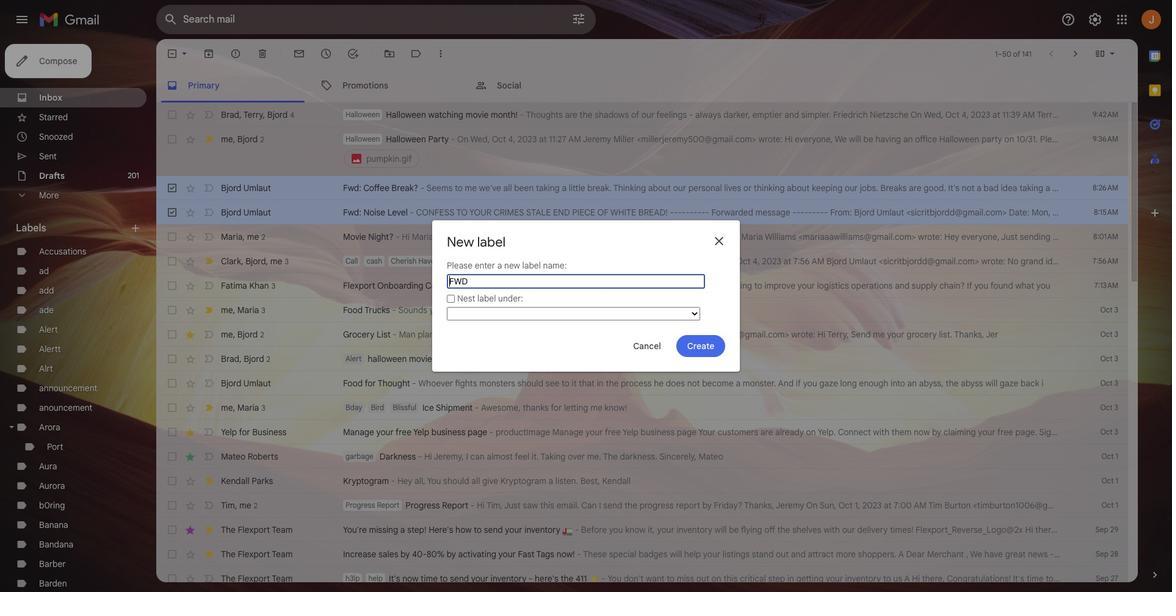 Task type: vqa. For each thing, say whether or not it's contained in the screenshot.
'monsters'
yes



Task type: locate. For each thing, give the bounding box(es) containing it.
and left "simpler."
[[785, 109, 799, 120]]

1 horizontal spatial there
[[562, 354, 583, 365]]

1 horizontal spatial taking
[[1020, 183, 1044, 194]]

movie
[[466, 109, 489, 120]]

2 for oct 3
[[260, 330, 264, 339]]

there right where
[[472, 354, 493, 365]]

mateo
[[221, 451, 246, 462], [699, 451, 723, 462]]

tab list
[[1138, 39, 1172, 548], [156, 68, 1138, 103]]

sep for sep 27
[[1096, 574, 1109, 583]]

8 not important switch from the top
[[203, 377, 215, 390]]

piece
[[572, 207, 595, 218]]

0 vertical spatial oct 1
[[1102, 452, 1119, 461]]

alert for alert halloween movies
[[346, 354, 362, 363]]

our left "delivery"
[[842, 525, 855, 535]]

from:
[[830, 207, 852, 218]]

everyone,
[[795, 134, 833, 145], [962, 231, 1000, 242]]

0 horizontal spatial we
[[835, 134, 847, 145]]

3 team from the top
[[272, 573, 293, 584]]

1 vertical spatial important mainly because it was sent directly to you. switch
[[203, 304, 215, 316]]

label for new label
[[477, 234, 506, 250]]

progress inside progress report progress report - hi tim, just saw this email. can i send the progress report by friday? thanks, jeremy on sun, oct 1, 2023 at 7:00 am tim burton <timburton1006@gmail.com> wrote: hello jeremy, j
[[346, 501, 375, 510]]

1 taking from the left
[[536, 183, 560, 194]]

dear
[[906, 549, 925, 560]]

16 row from the top
[[156, 493, 1172, 518]]

2 kryptogram from the left
[[500, 476, 546, 487]]

a left "dear"
[[899, 549, 904, 560]]

1 team from the top
[[272, 525, 293, 535]]

compose
[[39, 56, 77, 67]]

10/31.
[[1017, 134, 1038, 145]]

4, left 8:01
[[668, 231, 675, 242]]

0 horizontal spatial there
[[472, 354, 493, 365]]

1 important mainly because it was sent directly to you. switch from the top
[[203, 133, 215, 145]]

1 fwd: from the top
[[343, 183, 361, 194]]

1 oct 3 from the top
[[1101, 305, 1119, 314]]

201
[[128, 171, 139, 180]]

15 row from the top
[[156, 469, 1128, 493]]

operations
[[851, 280, 893, 291]]

0 horizontal spatial you
[[427, 476, 441, 487]]

row containing tim
[[156, 493, 1172, 518]]

2 1 from the top
[[1116, 476, 1119, 485]]

1 horizontal spatial manage
[[552, 427, 584, 438]]

important mainly because it was sent directly to you. switch
[[203, 133, 215, 145], [203, 304, 215, 316], [203, 402, 215, 414]]

just
[[1001, 231, 1018, 242], [504, 500, 521, 511]]

2 the flexport team from the top
[[221, 549, 293, 560]]

3 the flexport team from the top
[[221, 573, 293, 584]]

archive image
[[203, 48, 215, 60]]

1 horizontal spatial progress
[[406, 500, 440, 511]]

1 horizontal spatial not
[[962, 183, 975, 194]]

i'll right maria,
[[438, 231, 446, 242]]

over
[[568, 451, 585, 462]]

29
[[1111, 525, 1119, 534]]

0 vertical spatial an
[[904, 134, 913, 145]]

you left don't
[[608, 573, 622, 584]]

1 vertical spatial <sicritbjordd@gmail.com>
[[879, 256, 979, 267]]

1 not important switch from the top
[[203, 109, 215, 121]]

grand
[[1021, 256, 1044, 267]]

message
[[756, 207, 790, 218]]

1 vertical spatial now
[[914, 427, 930, 438]]

help up miss
[[684, 549, 701, 560]]

yelp down ice
[[413, 427, 429, 438]]

1 vertical spatial please
[[447, 260, 473, 271]]

1 me , maria 3 from the top
[[221, 304, 266, 315]]

sep left 27
[[1096, 574, 1109, 583]]

just up no
[[1001, 231, 1018, 242]]

1 vertical spatial be
[[448, 231, 458, 242]]

fast
[[518, 549, 535, 560]]

0 vertical spatial a
[[899, 549, 904, 560]]

0 vertical spatial me , maria 3
[[221, 304, 266, 315]]

2 for 8:01 am
[[262, 232, 265, 241]]

8:01 am
[[1093, 232, 1119, 241]]

0 vertical spatial mon,
[[1032, 207, 1051, 218]]

1 vertical spatial idea
[[1046, 256, 1063, 267]]

4, down month!
[[508, 134, 516, 145]]

khan
[[249, 280, 269, 291]]

am right 7:00
[[914, 500, 927, 511]]

don't
[[1061, 525, 1081, 535]]

3 bjord umlaut from the top
[[221, 378, 271, 389]]

2 inside maria , me 2
[[262, 232, 265, 241]]

4, down movie night? - hi maria, i'll be there! what can i bring? thanks, jeremy on wed, oct 4, 2023 at 8:01 am maria williams <mariaaawilliams@gmail.com> wrote: hey everyone, just sending a friendly invitation for
[[753, 256, 760, 267]]

onboarding
[[377, 280, 423, 291]]

2 vertical spatial bjord umlaut
[[221, 378, 271, 389]]

be left flying
[[729, 525, 739, 535]]

1 mateo from the left
[[221, 451, 246, 462]]

1 horizontal spatial free
[[605, 427, 621, 438]]

1 food from the top
[[343, 305, 363, 316]]

2 no from the left
[[594, 354, 603, 365]]

level
[[388, 207, 408, 218]]

7:13 am
[[1095, 281, 1119, 290]]

2 oct 1 from the top
[[1102, 476, 1119, 485]]

promotions
[[343, 80, 388, 91]]

page
[[468, 427, 487, 438], [677, 427, 697, 438]]

1 1 from the top
[[1116, 452, 1119, 461]]

become
[[702, 378, 734, 389]]

0 horizontal spatial call
[[346, 256, 358, 266]]

0 horizontal spatial on
[[712, 573, 721, 584]]

1 horizontal spatial is
[[585, 354, 591, 365]]

barber link
[[39, 559, 66, 570]]

row containing yelp for business
[[156, 420, 1128, 445]]

food for thought - whoever fights monsters should see to it that in the process he does not become a monster. and if you gaze long enough into an abyss, the abyss will gaze back i
[[343, 378, 1044, 389]]

2 bjord umlaut from the top
[[221, 207, 271, 218]]

0 vertical spatial bjord umlaut
[[221, 183, 271, 194]]

please enter a new label name:
[[447, 260, 567, 271]]

3 oct 1 from the top
[[1102, 501, 1119, 510]]

plans;
[[418, 329, 441, 340]]

alert inside labels "navigation"
[[39, 324, 58, 335]]

6 row from the top
[[156, 249, 1172, 274]]

0 horizontal spatial manage
[[343, 427, 374, 438]]

alert up the alertt
[[39, 324, 58, 335]]

accusations
[[39, 246, 86, 257]]

0 horizontal spatial out
[[697, 573, 710, 584]]

1 vertical spatial team
[[272, 549, 293, 560]]

wrote: left terry,
[[791, 329, 816, 340]]

important because you marked it as important. switch
[[203, 475, 215, 487], [203, 524, 215, 536], [203, 548, 215, 561]]

40-
[[412, 549, 427, 560]]

oct 1 for hi jeremy, i can almost feel it. taking over me. the darkness. sincerely, mateo
[[1102, 452, 1119, 461]]

🚛 image
[[563, 526, 573, 536]]

time down 80%
[[421, 573, 438, 584]]

page left your
[[677, 427, 697, 438]]

2023 right 7,
[[1078, 207, 1097, 218]]

maria up clark
[[221, 231, 243, 242]]

missing
[[369, 525, 398, 535]]

1:22
[[585, 329, 600, 340]]

<sicritbjordd@gmail.com> up supply
[[879, 256, 979, 267]]

1 vertical spatial 1
[[1116, 476, 1119, 485]]

alrt
[[39, 363, 53, 374]]

2 me , bjord 2 from the top
[[221, 329, 264, 340]]

your right it,
[[657, 525, 675, 535]]

0 horizontal spatial just
[[504, 500, 521, 511]]

time down 'news'
[[1027, 573, 1044, 584]]

1 vertical spatial bjord umlaut
[[221, 207, 271, 218]]

alert link
[[39, 324, 58, 335]]

jobs.
[[860, 183, 879, 194]]

1 is from the left
[[495, 354, 501, 365]]

Please enter a new label name: field
[[447, 274, 705, 289]]

1 horizontal spatial jeremy,
[[1137, 500, 1167, 511]]

call left cash
[[346, 256, 358, 266]]

please up hey,
[[447, 260, 473, 271]]

0 horizontal spatial is
[[495, 354, 501, 365]]

cell containing halloween party
[[343, 133, 1172, 170]]

6 oct 3 from the top
[[1101, 427, 1119, 437]]

brad
[[221, 109, 239, 120], [221, 353, 239, 364]]

sending
[[1020, 231, 1051, 242]]

1 horizontal spatial a
[[904, 573, 910, 584]]

hey left all,
[[397, 476, 412, 487]]

1 vertical spatial you
[[608, 573, 622, 584]]

cancel button
[[623, 335, 672, 357]]

idea left was in the top right of the page
[[1046, 256, 1063, 267]]

can
[[581, 500, 597, 511]]

food left the trucks on the left of the page
[[343, 305, 363, 316]]

0 horizontal spatial idea
[[1001, 183, 1018, 194]]

2023 down thoughts
[[518, 134, 537, 145]]

0 horizontal spatial can
[[470, 451, 485, 462]]

2 inside tim , me 2
[[254, 501, 258, 510]]

report inside progress report progress report - hi tim, just saw this email. can i send the progress report by friday? thanks, jeremy on sun, oct 1, 2023 at 7:00 am tim burton <timburton1006@gmail.com> wrote: hello jeremy, j
[[377, 501, 400, 510]]

jeremy up shelves
[[776, 500, 804, 511]]

break
[[1053, 183, 1075, 194]]

None search field
[[156, 5, 596, 34]]

important mainly because it was sent directly to you. switch for maria
[[203, 402, 215, 414]]

1 vertical spatial miller
[[646, 329, 668, 340]]

tim down kendall parks
[[221, 500, 235, 511]]

flexport
[[343, 280, 375, 291], [238, 525, 270, 535], [238, 549, 270, 560], [238, 573, 270, 584]]

at left "11:27"
[[539, 134, 547, 145]]

the left shadows
[[580, 109, 593, 120]]

your right the "claiming"
[[978, 427, 996, 438]]

in left case
[[552, 280, 559, 291]]

maria down fatima khan 3
[[237, 304, 259, 315]]

yelp up mateo roberts
[[221, 427, 237, 438]]

2 inside brad , bjord 2
[[267, 354, 270, 364]]

oct 3 for man plans; god laughs. on mon, sep 11, 2023 at 1:22 pm jeremy miller <millerjeremy500@gmail.com> wrote: hi terry, send me your grocery list. thanks, jer
[[1101, 330, 1119, 339]]

2 not important switch from the top
[[203, 182, 215, 194]]

1 vertical spatial me , maria 3
[[221, 402, 266, 413]]

important mainly because it was sent directly to you. switch for bjord
[[203, 133, 215, 145]]

you
[[427, 476, 441, 487], [608, 573, 622, 584]]

0 vertical spatial just
[[1001, 231, 1018, 242]]

2 oct 3 from the top
[[1101, 330, 1119, 339]]

to right how
[[474, 525, 482, 535]]

a
[[562, 183, 567, 194], [977, 183, 982, 194], [1046, 183, 1050, 194], [1053, 231, 1058, 242], [1130, 256, 1135, 267], [497, 260, 502, 271], [736, 378, 741, 389], [549, 476, 553, 487], [400, 525, 405, 535]]

wrote: left hello
[[1089, 500, 1113, 511]]

0 horizontal spatial please
[[447, 260, 473, 271]]

halloween inside halloween halloween party - on wed, oct 4, 2023 at 11:27 am jeremy miller <millerjeremy500@gmail.com> wrote: hi everyone, we will be having an office halloween party on 10/31. please submit your costume ideas
[[346, 134, 380, 143]]

arora
[[39, 422, 60, 433]]

2 brad from the top
[[221, 353, 239, 364]]

0 horizontal spatial yelp
[[221, 427, 237, 438]]

now
[[1100, 183, 1117, 194], [914, 427, 930, 438], [402, 573, 419, 584]]

all,
[[415, 476, 425, 487]]

fights
[[455, 378, 477, 389]]

are left good.
[[909, 183, 922, 194]]

sun,
[[820, 500, 837, 511]]

kryptogram down garbage
[[343, 476, 389, 487]]

me up fatima khan 3
[[270, 256, 282, 267]]

1 important because you marked it as important. switch from the top
[[203, 475, 215, 487]]

sep for sep 28
[[1096, 550, 1109, 559]]

an left office
[[904, 134, 913, 145]]

kendall right 'best,'
[[602, 476, 631, 487]]

1 for hi jeremy, i can almost feel it. taking over me. the darkness. sincerely, mateo
[[1116, 452, 1119, 461]]

and
[[785, 109, 799, 120], [1119, 183, 1133, 194], [895, 280, 910, 291], [791, 549, 806, 560]]

oct 3
[[1101, 305, 1119, 314], [1101, 330, 1119, 339], [1101, 354, 1119, 363], [1101, 379, 1119, 388], [1101, 403, 1119, 412], [1101, 427, 1119, 437]]

1 horizontal spatial kendall
[[602, 476, 631, 487]]

snoozed link
[[39, 131, 73, 142]]

me , maria 3
[[221, 304, 266, 315], [221, 402, 266, 413]]

0 horizontal spatial terry
[[243, 109, 263, 120]]

name:
[[543, 260, 567, 271]]

cell
[[343, 133, 1172, 170]]

terry down primary tab
[[243, 109, 263, 120]]

terry,
[[827, 329, 849, 340]]

3 1 from the top
[[1116, 501, 1119, 510]]

no
[[1008, 256, 1019, 267]]

productimage
[[496, 427, 550, 438]]

important because you marked it as important. switch for kendall
[[203, 475, 215, 487]]

9:42 am
[[1093, 110, 1119, 119]]

0 horizontal spatial with
[[824, 525, 840, 535]]

1 vertical spatial hey
[[397, 476, 412, 487]]

1 horizontal spatial just
[[1001, 231, 1018, 242]]

row
[[156, 103, 1172, 127], [156, 127, 1172, 176], [156, 176, 1160, 200], [156, 200, 1172, 225], [156, 225, 1140, 249], [156, 249, 1172, 274], [156, 274, 1128, 298], [156, 298, 1128, 322], [156, 322, 1128, 347], [156, 347, 1128, 371], [156, 371, 1128, 396], [156, 396, 1128, 420], [156, 420, 1128, 445], [156, 445, 1128, 469], [156, 469, 1128, 493], [156, 493, 1172, 518], [156, 518, 1172, 542], [156, 542, 1172, 567], [156, 567, 1172, 591]]

2 for oct 1
[[254, 501, 258, 510]]

2 kendall from the left
[[602, 476, 631, 487]]

news
[[1028, 549, 1048, 560]]

5 not important switch from the top
[[203, 280, 215, 292]]

jeremy up cancel
[[616, 329, 644, 340]]

clark,
[[557, 256, 579, 267]]

1 bjord umlaut from the top
[[221, 183, 271, 194]]

2 fwd: from the top
[[343, 207, 361, 218]]

0 vertical spatial alert
[[39, 324, 58, 335]]

advanced search options image
[[567, 7, 591, 31]]

4 not important switch from the top
[[203, 231, 215, 243]]

0 vertical spatial miller
[[614, 134, 635, 145]]

3 important mainly because it was sent directly to you. switch from the top
[[203, 402, 215, 414]]

18 row from the top
[[156, 542, 1172, 567]]

<millerjeremy500@gmail.com> down "always"
[[637, 134, 756, 145]]

now down 40-
[[402, 573, 419, 584]]

to left the us at bottom
[[883, 573, 891, 584]]

sep 27
[[1096, 574, 1119, 583]]

sep 28
[[1096, 550, 1119, 559]]

1 horizontal spatial there,
[[1036, 525, 1058, 535]]

11 row from the top
[[156, 371, 1128, 396]]

0 vertical spatial please
[[1040, 134, 1066, 145]]

,
[[239, 109, 242, 120], [263, 109, 265, 120], [233, 133, 235, 144], [243, 231, 245, 242], [241, 256, 243, 267], [266, 256, 268, 267], [233, 304, 235, 315], [233, 329, 235, 340], [239, 353, 242, 364], [233, 402, 235, 413], [235, 500, 237, 511], [966, 549, 969, 560]]

0 horizontal spatial report
[[377, 501, 400, 510]]

1 horizontal spatial this
[[724, 573, 738, 584]]

0 horizontal spatial not
[[687, 378, 700, 389]]

more
[[836, 549, 856, 560]]

0 vertical spatial should
[[518, 378, 544, 389]]

main content
[[156, 39, 1172, 592]]

there, for congratulations!
[[922, 573, 945, 584]]

is
[[495, 354, 501, 365], [585, 354, 591, 365]]

kryptogram
[[343, 476, 389, 487], [500, 476, 546, 487]]

help right h3lp
[[368, 574, 383, 583]]

monster.
[[743, 378, 776, 389]]

0 horizontal spatial everyone,
[[795, 134, 833, 145]]

brad for terry
[[221, 109, 239, 120]]

always
[[695, 109, 721, 120]]

lost
[[604, 280, 618, 291]]

main menu image
[[15, 12, 29, 27]]

port link
[[47, 441, 63, 452]]

a left break
[[1046, 183, 1050, 194]]

2 vertical spatial the flexport team
[[221, 573, 293, 584]]

1
[[1116, 452, 1119, 461], [1116, 476, 1119, 485], [1116, 501, 1119, 510]]

1 horizontal spatial now
[[914, 427, 930, 438]]

case
[[561, 280, 579, 291]]

1 gaze from the left
[[820, 378, 838, 389]]

0 vertical spatial we
[[835, 134, 847, 145]]

at left 11:39
[[993, 109, 1000, 120]]

0 horizontal spatial a
[[899, 549, 904, 560]]

can right what
[[508, 231, 522, 242]]

0 vertical spatial there,
[[1036, 525, 1058, 535]]

14 row from the top
[[156, 445, 1128, 469]]

haven
[[419, 256, 439, 266]]

your up me.
[[586, 427, 603, 438]]

0 horizontal spatial begin
[[1056, 573, 1078, 584]]

mateo down your
[[699, 451, 723, 462]]

not important switch
[[203, 109, 215, 121], [203, 182, 215, 194], [203, 206, 215, 219], [203, 231, 215, 243], [203, 280, 215, 292], [203, 329, 215, 341], [203, 353, 215, 365], [203, 377, 215, 390], [203, 426, 215, 438], [203, 451, 215, 463], [203, 499, 215, 512], [203, 573, 215, 585]]

it's down great
[[1013, 573, 1025, 584]]

business down shipment
[[432, 427, 466, 438]]

2 important because you marked it as important. switch from the top
[[203, 524, 215, 536]]

2 food from the top
[[343, 378, 363, 389]]

me up 'clark , bjord , me 3'
[[247, 231, 259, 242]]

label right new
[[522, 260, 541, 271]]

for right invitation
[[1129, 231, 1140, 242]]

12 not important switch from the top
[[203, 573, 215, 585]]

2 me , maria 3 from the top
[[221, 402, 266, 413]]

0 vertical spatial it
[[582, 280, 587, 291]]

2 taking from the left
[[1020, 183, 1044, 194]]

2 vertical spatial important because you marked it as important. switch
[[203, 548, 215, 561]]

1 kendall from the left
[[221, 476, 250, 487]]

your right submit
[[1097, 134, 1114, 145]]

7 row from the top
[[156, 274, 1128, 298]]

bjord umlaut for fwd: coffee break? - seems to me we've all been taking a little break. thinking about our personal lives or thinking about keeping our jobs. breaks are good. it's not a bad idea taking a break every now and then. i
[[221, 183, 271, 194]]

10 row from the top
[[156, 347, 1128, 371]]

2 vertical spatial team
[[272, 573, 293, 584]]

bumping
[[467, 280, 501, 291]]

2 yelp from the left
[[413, 427, 429, 438]]

me , maria 3 down fatima khan 3
[[221, 304, 266, 315]]

0 horizontal spatial jeremy,
[[434, 451, 464, 462]]

0 vertical spatial 1
[[1116, 452, 1119, 461]]

chain?
[[940, 280, 965, 291]]

search mail image
[[160, 9, 182, 31]]

create
[[687, 341, 715, 352]]

1 horizontal spatial out
[[776, 549, 789, 560]]

oct
[[945, 109, 960, 120], [492, 134, 506, 145], [652, 231, 666, 242], [736, 256, 751, 267], [1101, 305, 1113, 314], [1101, 330, 1113, 339], [1101, 354, 1113, 363], [1101, 379, 1113, 388], [1101, 403, 1113, 412], [1101, 427, 1113, 437], [1102, 452, 1114, 461], [1102, 476, 1114, 485], [839, 500, 853, 511], [1102, 501, 1114, 510]]

by right 'report'
[[703, 500, 712, 511]]

0 vertical spatial food
[[343, 305, 363, 316]]

banana link
[[39, 520, 68, 531]]

hi left tim,
[[477, 500, 485, 511]]

everyone, down "simpler."
[[795, 134, 833, 145]]

0 horizontal spatial it
[[513, 305, 518, 316]]

hey,
[[448, 280, 465, 291]]

0 horizontal spatial business
[[432, 427, 466, 438]]

add to tasks image
[[347, 48, 359, 60]]

alert inside the alert halloween movies
[[346, 354, 362, 363]]

7:56 am
[[1093, 256, 1119, 266]]

label for nest label under:
[[477, 293, 496, 304]]

0 horizontal spatial kendall
[[221, 476, 250, 487]]

an
[[904, 134, 913, 145], [908, 378, 917, 389]]

port
[[47, 441, 63, 452]]

this left the critical
[[724, 573, 738, 584]]

kendall up tim , me 2
[[221, 476, 250, 487]]

manage down letting
[[552, 427, 584, 438]]

idea right bad
[[1001, 183, 1018, 194]]

and left supply
[[895, 280, 910, 291]]

will down friday? at the right
[[715, 525, 727, 535]]

0 horizontal spatial help
[[368, 574, 383, 583]]

up
[[504, 280, 514, 291]]

1 vertical spatial help
[[368, 574, 383, 583]]

taking
[[536, 183, 560, 194], [1020, 183, 1044, 194]]

2 is from the left
[[585, 354, 591, 365]]

13 row from the top
[[156, 420, 1128, 445]]

2 manage from the left
[[552, 427, 584, 438]]

don't
[[624, 573, 644, 584]]

lives
[[724, 183, 741, 194]]

it's right good.
[[948, 183, 960, 194]]

tags
[[536, 549, 555, 560]]

1 oct 1 from the top
[[1102, 452, 1119, 461]]

announcement link
[[39, 383, 97, 394]]

3 row from the top
[[156, 176, 1160, 200]]

5 row from the top
[[156, 225, 1140, 249]]

1 me , bjord 2 from the top
[[221, 133, 264, 144]]

1 brad from the top
[[221, 109, 239, 120]]

3 free from the left
[[998, 427, 1013, 438]]

sep
[[526, 329, 541, 340], [1096, 525, 1109, 534], [1096, 550, 1109, 559], [1096, 574, 1109, 583]]

19 row from the top
[[156, 567, 1172, 591]]

oct 3 for whoever fights monsters should see to it that in the process he does not become a monster. and if you gaze long enough into an abyss, the abyss will gaze back i
[[1101, 379, 1119, 388]]

business up 'darkness.'
[[641, 427, 675, 438]]

11 not important switch from the top
[[203, 499, 215, 512]]

1 horizontal spatial with
[[873, 427, 890, 438]]

1 vertical spatial all
[[472, 476, 480, 487]]

back
[[1021, 378, 1040, 389]]

0 vertical spatial you
[[427, 476, 441, 487]]

it's down sales
[[389, 573, 400, 584]]

having
[[876, 134, 901, 145]]

social tab
[[465, 68, 619, 103]]

2023 right 1,
[[863, 500, 882, 511]]

1 vertical spatial out
[[697, 573, 710, 584]]

4 oct 3 from the top
[[1101, 379, 1119, 388]]

all
[[503, 183, 512, 194], [472, 476, 480, 487]]

by right 80%
[[447, 549, 456, 560]]

he
[[654, 378, 664, 389]]

1 vertical spatial food
[[343, 378, 363, 389]]

0 horizontal spatial alert
[[39, 324, 58, 335]]

nest label under:
[[457, 293, 523, 304]]

2 vertical spatial send
[[450, 573, 469, 584]]



Task type: describe. For each thing, give the bounding box(es) containing it.
merchant
[[927, 549, 964, 560]]

stand
[[752, 549, 774, 560]]

halloween inside halloween halloween watching movie month! - thoughts are the shadows of our feelings - always darker, emptier and simpler. friedrich nietzsche on wed, oct 4, 2023 at 11:39 am terry turtle <terryturtle85@gmail.c
[[346, 110, 380, 119]]

0 horizontal spatial be
[[448, 231, 458, 242]]

0 horizontal spatial it's
[[389, 573, 400, 584]]

🌮 image
[[537, 306, 548, 316]]

3 inside 'clark , bjord , me 3'
[[285, 257, 289, 266]]

on left sun,
[[806, 500, 818, 511]]

increase
[[343, 549, 376, 560]]

kryptogram - hey all, you should all give kryptogram a listen. best, kendall
[[343, 476, 631, 487]]

1 horizontal spatial it's
[[948, 183, 960, 194]]

oct 1 for hi tim, just saw this email. can i send the progress report by friday? thanks, jeremy on sun, oct 1, 2023 at 7:00 am tim burton <timburton1006@gmail.com> wrote: hello jeremy, j
[[1102, 501, 1119, 510]]

1 horizontal spatial report
[[442, 500, 469, 511]]

3 oct 3 from the top
[[1101, 354, 1119, 363]]

imagination
[[515, 354, 560, 365]]

new
[[504, 260, 520, 271]]

increase sales by 40-80% by activating your fast tags now! - these special badges will help your listings stand out and attract more shoppers. a dear merchant , we have great news - you've successfully connected
[[343, 549, 1172, 560]]

arora link
[[39, 422, 60, 433]]

into
[[891, 378, 905, 389]]

a left friendly
[[1053, 231, 1058, 242]]

wrote: down good.
[[918, 231, 942, 242]]

thanks, left jer
[[954, 329, 984, 340]]

delete image
[[256, 48, 269, 60]]

row containing mateo roberts
[[156, 445, 1128, 469]]

2 about from the left
[[787, 183, 810, 194]]

are left already
[[761, 427, 773, 438]]

ad link
[[39, 266, 49, 277]]

1 horizontal spatial idea
[[1046, 256, 1063, 267]]

inventory up tags
[[525, 525, 560, 535]]

1 horizontal spatial we
[[970, 549, 983, 560]]

2 row from the top
[[156, 127, 1172, 176]]

0 vertical spatial hey
[[945, 231, 960, 242]]

the left abyss
[[946, 378, 959, 389]]

2 team from the top
[[272, 549, 293, 560]]

no
[[581, 256, 594, 267]]

1 vertical spatial this
[[724, 573, 738, 584]]

shadows
[[595, 109, 629, 120]]

1 business from the left
[[432, 427, 466, 438]]

oct 3 for sounds yummy! i'll def check it out!
[[1101, 305, 1119, 314]]

snooze image
[[320, 48, 332, 60]]

your right getting
[[826, 573, 843, 584]]

sep 29
[[1096, 525, 1119, 534]]

list.
[[939, 329, 953, 340]]

me right send
[[873, 329, 885, 340]]

0 vertical spatial all
[[503, 183, 512, 194]]

yelp.
[[818, 427, 836, 438]]

your left fast
[[499, 549, 516, 560]]

a inside 'alert dialog'
[[497, 260, 502, 271]]

2023 up "improve"
[[762, 256, 782, 267]]

1 vertical spatial label
[[522, 260, 541, 271]]

will down friedrich
[[849, 134, 861, 145]]

0 vertical spatial <sicritbjordd@gmail.com>
[[907, 207, 1007, 218]]

break?
[[392, 183, 418, 194]]

7,
[[1070, 207, 1076, 218]]

⚡ image
[[589, 575, 599, 585]]

1 vertical spatial i'll
[[462, 305, 470, 316]]

sep for sep 29
[[1096, 525, 1109, 534]]

where
[[445, 354, 470, 365]]

sign
[[1039, 427, 1056, 438]]

tim,
[[487, 500, 503, 511]]

b0ring link
[[39, 500, 65, 511]]

0 horizontal spatial hey
[[397, 476, 412, 487]]

8:01
[[709, 231, 725, 242]]

friday?
[[714, 500, 742, 511]]

on up office
[[911, 109, 922, 120]]

your left listings
[[703, 549, 721, 560]]

shi
[[1163, 525, 1172, 535]]

step!
[[407, 525, 427, 535]]

cherish
[[391, 256, 417, 266]]

tab list right "7:13 am"
[[1138, 39, 1172, 548]]

to right the "forget"
[[1109, 525, 1117, 535]]

to right seems
[[455, 183, 463, 194]]

row containing kendall parks
[[156, 469, 1128, 493]]

monsters
[[479, 378, 515, 389]]

these
[[583, 549, 607, 560]]

wed, down movie
[[470, 134, 490, 145]]

of
[[597, 207, 609, 218]]

please inside new label 'alert dialog'
[[447, 260, 473, 271]]

in right the step
[[788, 573, 794, 584]]

to down 80%
[[440, 573, 448, 584]]

a left little
[[562, 183, 567, 194]]

inventory down "shoppers."
[[845, 573, 881, 584]]

will right abyss
[[986, 378, 998, 389]]

1 manage from the left
[[343, 427, 374, 438]]

older image
[[1070, 48, 1082, 60]]

1 vertical spatial it
[[513, 305, 518, 316]]

1 horizontal spatial begin
[[1119, 525, 1141, 535]]

subjec
[[1147, 207, 1172, 218]]

2 there from the left
[[562, 354, 583, 365]]

1 horizontal spatial tim
[[929, 500, 942, 511]]

1 horizontal spatial help
[[684, 549, 701, 560]]

toggle split pane mode image
[[1094, 48, 1106, 60]]

maria down fwd: noise level - confess to your crimes stale end piece of white bread! ---------- forwarded message --------- from: bjord umlaut <sicritbjordd@gmail.com> date: mon, aug 7, 2023 at 10:58 am subjec
[[741, 231, 763, 242]]

mark as unread image
[[293, 48, 305, 60]]

primary tab
[[156, 68, 310, 103]]

my
[[516, 280, 527, 291]]

your left shi
[[1143, 525, 1160, 535]]

give
[[482, 476, 498, 487]]

11,
[[543, 329, 551, 340]]

5 oct 3 from the top
[[1101, 403, 1119, 412]]

in right the born
[[1121, 256, 1128, 267]]

drafts
[[39, 170, 65, 181]]

brad , terry , bjord 4
[[221, 109, 294, 120]]

me down fatima
[[221, 304, 233, 315]]

3 inside fatima khan 3
[[272, 281, 275, 290]]

2 horizontal spatial send
[[603, 500, 622, 511]]

row containing fatima khan
[[156, 274, 1128, 298]]

0 vertical spatial <millerjeremy500@gmail.com>
[[637, 134, 756, 145]]

4 row from the top
[[156, 200, 1172, 225]]

the left 411
[[561, 573, 574, 584]]

3 not important switch from the top
[[203, 206, 215, 219]]

important because you marked it as important. switch for the
[[203, 524, 215, 536]]

0 horizontal spatial miller
[[614, 134, 635, 145]]

saw
[[523, 500, 538, 511]]

main content containing primary
[[156, 39, 1172, 592]]

at left 7:56
[[784, 256, 791, 267]]

1 no from the left
[[503, 354, 513, 365]]

1 horizontal spatial on
[[806, 427, 816, 438]]

Nest label under: checkbox
[[447, 295, 455, 303]]

our left jobs.
[[845, 183, 858, 194]]

join.
[[622, 256, 638, 267]]

0 vertical spatial i'll
[[438, 231, 446, 242]]

our right of
[[642, 109, 655, 120]]

hello
[[1116, 500, 1135, 511]]

wrote: left no
[[982, 256, 1006, 267]]

thanks, up flying
[[744, 500, 774, 511]]

activating
[[458, 549, 496, 560]]

if
[[796, 378, 801, 389]]

whoever
[[418, 378, 453, 389]]

1 the flexport team from the top
[[221, 525, 293, 535]]

12 row from the top
[[156, 396, 1128, 420]]

row containing clark
[[156, 249, 1172, 274]]

at left '10:58'
[[1100, 207, 1107, 218]]

1 horizontal spatial be
[[729, 525, 739, 535]]

aug
[[1053, 207, 1068, 218]]

team for 19th row from the top of the page
[[272, 573, 293, 584]]

0 horizontal spatial tim
[[221, 500, 235, 511]]

to right looking
[[755, 280, 762, 291]]

jeremy down shadows
[[583, 134, 611, 145]]

am right 8:01
[[726, 231, 739, 242]]

movie
[[343, 231, 366, 242]]

- before you know it, your inventory will be flying off the shelves with our delivery times! flexport_reverse_logo@2x hi there, don't forget to begin your shi
[[573, 525, 1172, 535]]

report spam image
[[230, 48, 242, 60]]

check
[[487, 305, 511, 316]]

almost
[[487, 451, 513, 462]]

an inside cell
[[904, 134, 913, 145]]

am right '10:58'
[[1132, 207, 1145, 218]]

bjord umlaut for fwd: noise level - confess to your crimes stale end piece of white bread! ---------- forwarded message --------- from: bjord umlaut <sicritbjordd@gmail.com> date: mon, aug 7, 2023 at 10:58 am subjec
[[221, 207, 271, 218]]

food for food for thought - whoever fights monsters should see to it that in the process he does not become a monster. and if you gaze long enough into an abyss, the abyss will gaze back i
[[343, 378, 363, 389]]

date:
[[1009, 207, 1030, 218]]

horror.
[[606, 354, 631, 365]]

here's
[[535, 573, 559, 584]]

1 free from the left
[[396, 427, 412, 438]]

for left business
[[239, 427, 250, 438]]

0 vertical spatial not
[[962, 183, 975, 194]]

me left we've
[[465, 183, 477, 194]]

0 vertical spatial with
[[873, 427, 890, 438]]

feel
[[515, 451, 530, 462]]

new label alert dialog
[[432, 220, 740, 372]]

food for food trucks
[[343, 305, 363, 316]]

create button
[[677, 335, 725, 357]]

primary
[[188, 80, 220, 91]]

i right then. in the right top of the page
[[1158, 183, 1160, 194]]

1 there from the left
[[472, 354, 493, 365]]

bday
[[346, 403, 362, 412]]

1 vertical spatial should
[[443, 476, 469, 487]]

labels heading
[[16, 222, 129, 234]]

at left 8:01
[[699, 231, 707, 242]]

0 horizontal spatial send
[[450, 573, 469, 584]]

under:
[[498, 293, 523, 304]]

1 vertical spatial not
[[687, 378, 700, 389]]

tab list containing primary
[[156, 68, 1138, 103]]

1 yelp from the left
[[221, 427, 237, 438]]

at left 1:22
[[575, 329, 583, 340]]

8:15 am
[[1094, 208, 1119, 217]]

by left 40-
[[401, 549, 410, 560]]

<timburton1006@gmail.com>
[[973, 500, 1087, 511]]

team for 3rd row from the bottom of the page
[[272, 525, 293, 535]]

are right thoughts
[[565, 109, 578, 120]]

wed, down 8:01
[[715, 256, 734, 267]]

sep left 11,
[[526, 329, 541, 340]]

congratulations!
[[947, 573, 1011, 584]]

alert for alert
[[39, 324, 58, 335]]

successfully
[[1084, 549, 1131, 560]]

2 time from the left
[[1027, 573, 1044, 584]]

been
[[514, 183, 534, 194]]

7 not important switch from the top
[[203, 353, 215, 365]]

1 horizontal spatial call
[[425, 280, 440, 291]]

1 vertical spatial can
[[470, 451, 485, 462]]

list
[[377, 329, 391, 340]]

8 row from the top
[[156, 298, 1128, 322]]

bad
[[984, 183, 999, 194]]

inbox
[[649, 280, 670, 291]]

bread!
[[639, 207, 668, 218]]

me up yelp for business
[[221, 402, 233, 413]]

your
[[699, 427, 716, 438]]

fwd: for fwd: coffee break? - seems to me we've all been taking a little break. thinking about our personal lives or thinking about keeping our jobs. breaks are good. it's not a bad idea taking a break every now and then. i
[[343, 183, 361, 194]]

1 vertical spatial an
[[908, 378, 917, 389]]

jeremy up flexport onboarding call - hey, bumping up my email in case it got lost in your inbox - are you still looking to improve your logistics operations and supply chain? if you found what you
[[671, 256, 700, 267]]

ice
[[423, 402, 434, 413]]

1 horizontal spatial you
[[608, 573, 622, 584]]

am right 11:39
[[1023, 109, 1035, 120]]

at left 7:00
[[884, 500, 892, 511]]

2 horizontal spatial it's
[[1013, 573, 1025, 584]]

inventory down 'report'
[[677, 525, 713, 535]]

0 horizontal spatial all
[[472, 476, 480, 487]]

2 gaze from the left
[[1000, 378, 1019, 389]]

0 vertical spatial now
[[1100, 183, 1117, 194]]

inventory down fast
[[491, 573, 527, 584]]

for left letting
[[551, 402, 562, 413]]

hi up all,
[[424, 451, 432, 462]]

10 not important switch from the top
[[203, 451, 215, 463]]

me down brad , terry , bjord 4
[[221, 133, 233, 144]]

1 row from the top
[[156, 103, 1172, 127]]

4, left 11:39
[[962, 109, 969, 120]]

in right lost
[[620, 280, 627, 291]]

1 vertical spatial <millerjeremy500@gmail.com>
[[670, 329, 789, 340]]

barden
[[39, 578, 67, 589]]

new
[[447, 234, 474, 250]]

9 row from the top
[[156, 322, 1128, 347]]

i right no in the top of the page
[[596, 256, 598, 267]]

maria,
[[412, 231, 436, 242]]

2 page from the left
[[677, 427, 697, 438]]

17 row from the top
[[156, 518, 1172, 542]]

0 horizontal spatial this
[[540, 500, 555, 511]]

barden link
[[39, 578, 67, 589]]

row containing maria
[[156, 225, 1140, 249]]

a left step!
[[400, 525, 405, 535]]

6 not important switch from the top
[[203, 329, 215, 341]]

before
[[581, 525, 607, 535]]

2023 left 8:01
[[677, 231, 697, 242]]

flexport_reverse_logo@2x
[[916, 525, 1023, 535]]

2 vertical spatial it
[[572, 378, 577, 389]]

settings image
[[1088, 12, 1103, 27]]

3 important because you marked it as important. switch from the top
[[203, 548, 215, 561]]

2 horizontal spatial be
[[864, 134, 874, 145]]

2 free from the left
[[605, 427, 621, 438]]

0 vertical spatial jeremy,
[[434, 451, 464, 462]]

1 page from the left
[[468, 427, 487, 438]]

oct 3 for productimage manage your free yelp business page your customers are already on yelp. connect with them now by claiming your free page. sign up
[[1101, 427, 1119, 437]]

fwd: for fwd: noise level - confess to your crimes stale end piece of white bread! ---------- forwarded message --------- from: bjord umlaut <sicritbjordd@gmail.com> date: mon, aug 7, 2023 at 10:58 am subjec
[[343, 207, 361, 218]]

important mainly because you often read messages with this label. switch
[[203, 255, 215, 267]]

a left conferenc
[[1130, 256, 1135, 267]]

2 important mainly because it was sent directly to you. switch from the top
[[203, 304, 215, 316]]

your down 7:56
[[798, 280, 815, 291]]

new label heading
[[447, 234, 506, 250]]

9 not important switch from the top
[[203, 426, 215, 438]]

alrt link
[[39, 363, 53, 374]]

party
[[428, 134, 449, 145]]

2 horizontal spatial it
[[582, 280, 587, 291]]

80%
[[427, 549, 445, 560]]

by left the "claiming"
[[932, 427, 942, 438]]

and left attract
[[791, 549, 806, 560]]

1 for hi tim, just saw this email. can i send the progress report by friday? thanks, jeremy on sun, oct 1, 2023 at 7:00 am tim burton <timburton1006@gmail.com> wrote: hello jeremy, j
[[1116, 501, 1119, 510]]

born
[[1101, 256, 1119, 267]]

your left grocery
[[887, 329, 905, 340]]

listings
[[723, 549, 750, 560]]

your left 27
[[1080, 573, 1097, 584]]

shelves
[[793, 525, 822, 535]]

i up kryptogram - hey all, you should all give kryptogram a listen. best, kendall
[[466, 451, 468, 462]]

your down the activating
[[471, 573, 489, 584]]

got
[[589, 280, 602, 291]]

watching
[[428, 109, 464, 120]]

the right off
[[778, 525, 790, 535]]

2 vertical spatial on
[[712, 573, 721, 584]]

0 vertical spatial on
[[1005, 134, 1014, 145]]

long
[[840, 378, 857, 389]]

1 horizontal spatial mon,
[[1032, 207, 1051, 218]]

1 horizontal spatial please
[[1040, 134, 1066, 145]]

1 horizontal spatial terry
[[1037, 109, 1057, 120]]

forwarded
[[712, 207, 753, 218]]

was
[[1065, 256, 1080, 267]]

me.
[[587, 451, 601, 462]]

2 vertical spatial now
[[402, 573, 419, 584]]

end
[[553, 207, 570, 218]]

your up fast
[[505, 525, 522, 535]]

1 about from the left
[[648, 183, 671, 194]]

thanks
[[523, 402, 549, 413]]

11:39
[[1003, 109, 1021, 120]]

3 yelp from the left
[[623, 427, 639, 438]]

hi left terry,
[[818, 329, 826, 340]]

thanks, right join.
[[640, 256, 670, 267]]

1 horizontal spatial should
[[518, 378, 544, 389]]

there, for don't
[[1036, 525, 1058, 535]]

movie night? - hi maria, i'll be there! what can i bring? thanks, jeremy on wed, oct 4, 2023 at 8:01 am maria williams <mariaaawilliams@gmail.com> wrote: hey everyone, just sending a friendly invitation for
[[343, 231, 1140, 242]]

promotions tab
[[311, 68, 465, 103]]

a left listen.
[[549, 476, 553, 487]]

brad for bjord
[[221, 353, 239, 364]]

2023 up the "party"
[[971, 109, 991, 120]]

stale
[[526, 207, 551, 218]]

0 vertical spatial can
[[508, 231, 522, 242]]

labels navigation
[[0, 39, 156, 592]]

1 horizontal spatial send
[[484, 525, 503, 535]]

2 mateo from the left
[[699, 451, 723, 462]]

0 horizontal spatial mon,
[[505, 329, 524, 340]]

them
[[892, 427, 912, 438]]

1 horizontal spatial everyone,
[[962, 231, 1000, 242]]

2 horizontal spatial call
[[524, 256, 539, 267]]

flexport onboarding call - hey, bumping up my email in case it got lost in your inbox - are you still looking to improve your logistics operations and supply chain? if you found what you
[[343, 280, 1051, 291]]

hi down halloween halloween watching movie month! - thoughts are the shadows of our feelings - always darker, emptier and simpler. friedrich nietzsche on wed, oct 4, 2023 at 11:39 am terry turtle <terryturtle85@gmail.c
[[785, 134, 793, 145]]

for left thought
[[365, 378, 376, 389]]

1 kryptogram from the left
[[343, 476, 389, 487]]

th
[[1165, 573, 1172, 584]]

cell inside row
[[343, 133, 1172, 170]]

1 time from the left
[[421, 573, 438, 584]]

will right badges
[[670, 549, 682, 560]]

2 business from the left
[[641, 427, 675, 438]]

kendall parks
[[221, 476, 273, 487]]

accusations link
[[39, 246, 86, 257]]

the up know
[[625, 500, 637, 511]]



